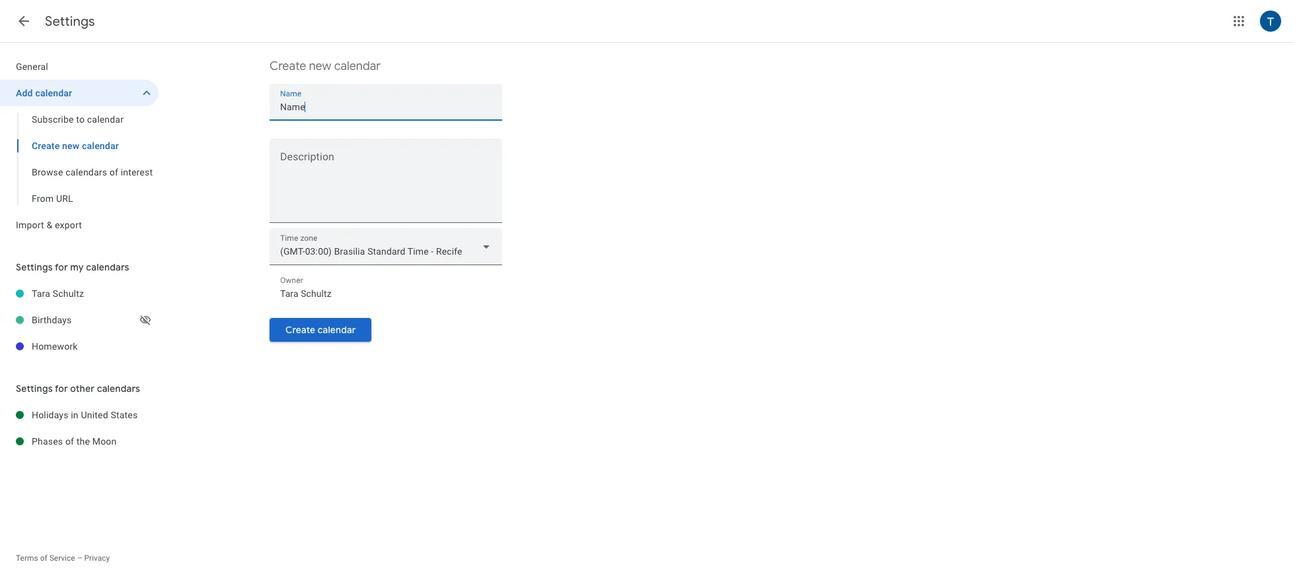 Task type: locate. For each thing, give the bounding box(es) containing it.
of left interest
[[110, 167, 118, 178]]

in
[[71, 410, 79, 421]]

0 vertical spatial create new calendar
[[270, 59, 381, 74]]

of right terms
[[40, 554, 47, 564]]

of inside phases of the moon link
[[65, 437, 74, 447]]

settings up tara
[[16, 262, 53, 274]]

united
[[81, 410, 108, 421]]

of left the
[[65, 437, 74, 447]]

1 for from the top
[[55, 262, 68, 274]]

homework link
[[32, 334, 159, 360]]

1 vertical spatial of
[[65, 437, 74, 447]]

1 vertical spatial create new calendar
[[32, 141, 119, 151]]

from
[[32, 194, 54, 204]]

2 vertical spatial settings
[[16, 383, 53, 395]]

to
[[76, 114, 85, 125]]

subscribe to calendar
[[32, 114, 124, 125]]

new
[[309, 59, 331, 74], [62, 141, 80, 151]]

1 vertical spatial calendars
[[86, 262, 129, 274]]

2 vertical spatial calendars
[[97, 383, 140, 395]]

phases
[[32, 437, 63, 447]]

for left 'other'
[[55, 383, 68, 395]]

0 horizontal spatial create new calendar
[[32, 141, 119, 151]]

2 vertical spatial create
[[285, 324, 315, 336]]

None text field
[[280, 98, 492, 116]]

group
[[0, 106, 159, 212]]

for
[[55, 262, 68, 274], [55, 383, 68, 395]]

phases of the moon link
[[32, 429, 159, 455]]

schultz
[[53, 289, 84, 299]]

None text field
[[270, 154, 502, 217], [280, 285, 492, 303], [270, 154, 502, 217], [280, 285, 492, 303]]

group containing subscribe to calendar
[[0, 106, 159, 212]]

1 vertical spatial create
[[32, 141, 60, 151]]

settings for my calendars tree
[[0, 281, 159, 360]]

settings
[[45, 13, 95, 30], [16, 262, 53, 274], [16, 383, 53, 395]]

create for "group" containing subscribe to calendar
[[32, 141, 60, 151]]

of
[[110, 167, 118, 178], [65, 437, 74, 447], [40, 554, 47, 564]]

homework tree item
[[0, 334, 159, 360]]

calendars up url
[[66, 167, 107, 178]]

1 vertical spatial new
[[62, 141, 80, 151]]

create new calendar
[[270, 59, 381, 74], [32, 141, 119, 151]]

1 vertical spatial for
[[55, 383, 68, 395]]

0 vertical spatial of
[[110, 167, 118, 178]]

0 horizontal spatial of
[[40, 554, 47, 564]]

calendars for other
[[97, 383, 140, 395]]

settings for my calendars
[[16, 262, 129, 274]]

terms
[[16, 554, 38, 564]]

birthdays
[[32, 315, 72, 326]]

privacy link
[[84, 554, 110, 564]]

tree
[[0, 54, 159, 239]]

2 horizontal spatial of
[[110, 167, 118, 178]]

of for moon
[[65, 437, 74, 447]]

other
[[70, 383, 95, 395]]

0 vertical spatial new
[[309, 59, 331, 74]]

calendar inside tree item
[[35, 88, 72, 98]]

None field
[[270, 229, 502, 266]]

2 for from the top
[[55, 383, 68, 395]]

0 vertical spatial settings
[[45, 13, 95, 30]]

settings for settings for other calendars
[[16, 383, 53, 395]]

for left my
[[55, 262, 68, 274]]

add
[[16, 88, 33, 98]]

calendars
[[66, 167, 107, 178], [86, 262, 129, 274], [97, 383, 140, 395]]

for for other
[[55, 383, 68, 395]]

calendars up states
[[97, 383, 140, 395]]

settings for settings for my calendars
[[16, 262, 53, 274]]

privacy
[[84, 554, 110, 564]]

birthdays tree item
[[0, 307, 159, 334]]

export
[[55, 220, 82, 231]]

browse
[[32, 167, 63, 178]]

settings for other calendars
[[16, 383, 140, 395]]

create
[[270, 59, 306, 74], [32, 141, 60, 151], [285, 324, 315, 336]]

1 vertical spatial settings
[[16, 262, 53, 274]]

0 vertical spatial for
[[55, 262, 68, 274]]

create inside "group"
[[32, 141, 60, 151]]

for for my
[[55, 262, 68, 274]]

import
[[16, 220, 44, 231]]

2 vertical spatial of
[[40, 554, 47, 564]]

calendar
[[334, 59, 381, 74], [35, 88, 72, 98], [87, 114, 124, 125], [82, 141, 119, 151], [318, 324, 356, 336]]

my
[[70, 262, 84, 274]]

settings for other calendars tree
[[0, 402, 159, 455]]

add calendar tree item
[[0, 80, 159, 106]]

1 horizontal spatial of
[[65, 437, 74, 447]]

0 horizontal spatial new
[[62, 141, 80, 151]]

service
[[49, 554, 75, 564]]

calendars for my
[[86, 262, 129, 274]]

settings right go back icon at the top of page
[[45, 13, 95, 30]]

calendars right my
[[86, 262, 129, 274]]

add calendar
[[16, 88, 72, 98]]

create inside button
[[285, 324, 315, 336]]

general
[[16, 61, 48, 72]]

settings up holidays
[[16, 383, 53, 395]]

browse calendars of interest
[[32, 167, 153, 178]]

0 vertical spatial calendars
[[66, 167, 107, 178]]

settings for settings
[[45, 13, 95, 30]]

create for create calendar button
[[285, 324, 315, 336]]



Task type: describe. For each thing, give the bounding box(es) containing it.
phases of the moon tree item
[[0, 429, 159, 455]]

–
[[77, 554, 82, 564]]

import & export
[[16, 220, 82, 231]]

holidays in united states link
[[32, 402, 159, 429]]

0 vertical spatial create
[[270, 59, 306, 74]]

url
[[56, 194, 73, 204]]

holidays
[[32, 410, 68, 421]]

calendars inside "group"
[[66, 167, 107, 178]]

the
[[77, 437, 90, 447]]

homework
[[32, 342, 78, 352]]

1 horizontal spatial create new calendar
[[270, 59, 381, 74]]

of for –
[[40, 554, 47, 564]]

terms of service link
[[16, 554, 75, 564]]

new inside "group"
[[62, 141, 80, 151]]

create calendar
[[285, 324, 356, 336]]

of inside "group"
[[110, 167, 118, 178]]

&
[[47, 220, 52, 231]]

go back image
[[16, 13, 32, 29]]

holidays in united states tree item
[[0, 402, 159, 429]]

settings heading
[[45, 13, 95, 30]]

tara schultz
[[32, 289, 84, 299]]

calendar inside button
[[318, 324, 356, 336]]

states
[[111, 410, 138, 421]]

moon
[[92, 437, 117, 447]]

1 horizontal spatial new
[[309, 59, 331, 74]]

tara
[[32, 289, 50, 299]]

from url
[[32, 194, 73, 204]]

holidays in united states
[[32, 410, 138, 421]]

create new calendar inside "group"
[[32, 141, 119, 151]]

interest
[[121, 167, 153, 178]]

birthdays link
[[32, 307, 137, 334]]

terms of service – privacy
[[16, 554, 110, 564]]

create calendar button
[[270, 315, 372, 346]]

tree containing general
[[0, 54, 159, 239]]

subscribe
[[32, 114, 74, 125]]

phases of the moon
[[32, 437, 117, 447]]

tara schultz tree item
[[0, 281, 159, 307]]



Task type: vqa. For each thing, say whether or not it's contained in the screenshot.
THE OTHER
yes



